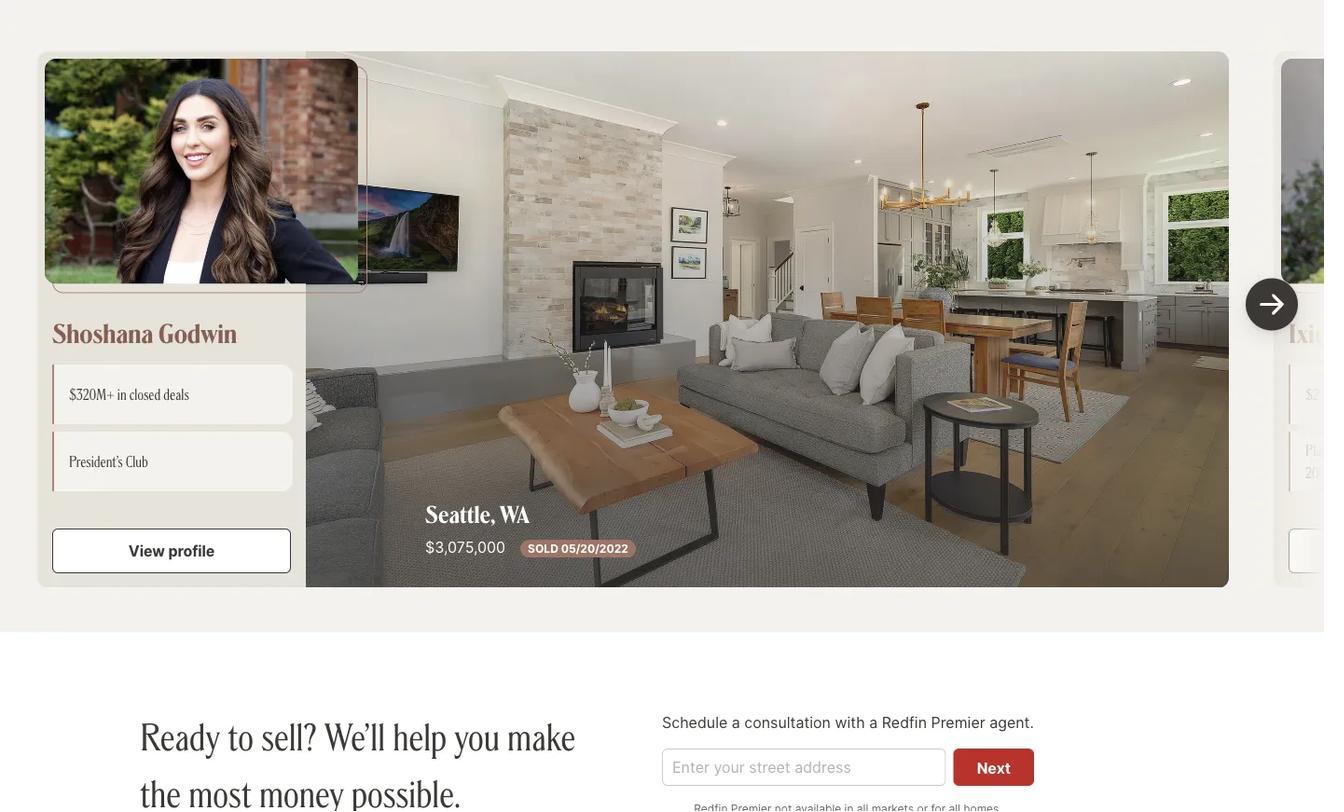 Task type: locate. For each thing, give the bounding box(es) containing it.
redfin
[[882, 713, 927, 731]]

Enter your street address search field
[[662, 749, 946, 786]]

you
[[454, 711, 500, 760]]

make
[[507, 711, 576, 760]]

help
[[393, 711, 447, 760]]

1 a from the left
[[732, 713, 740, 731]]

$3,075,000
[[425, 537, 506, 556]]

schedule a consultation with a redfin premier agent.
[[662, 713, 1034, 731]]

ready
[[140, 711, 220, 760]]

next button
[[954, 749, 1034, 786]]

a
[[732, 713, 740, 731], [869, 713, 878, 731]]

0 horizontal spatial a
[[732, 713, 740, 731]]

godwin
[[159, 315, 237, 349]]

$320m+
[[69, 384, 114, 403]]

closed
[[129, 384, 161, 403]]

ixie link
[[1289, 315, 1324, 349]]

consultation
[[744, 713, 831, 731]]

05/20/2022
[[561, 541, 628, 555]]

profile
[[168, 541, 215, 559]]

president's club
[[69, 452, 148, 470]]

a right schedule
[[732, 713, 740, 731]]

view profile button
[[52, 528, 291, 573]]

a right with
[[869, 713, 878, 731]]

club
[[126, 452, 148, 470]]

1 horizontal spatial a
[[869, 713, 878, 731]]

to
[[228, 711, 254, 760]]

sell?
[[261, 711, 317, 760]]

$320m+ in closed deals
[[69, 384, 189, 403]]

sold
[[528, 541, 558, 555]]



Task type: describe. For each thing, give the bounding box(es) containing it.
shoshana godwin image
[[45, 58, 358, 283]]

ready to sell? we'll help you make the most money possible.
[[140, 711, 576, 811]]

ixie
[[1289, 315, 1324, 349]]

plat
[[1306, 440, 1324, 481]]

money
[[259, 769, 344, 811]]

most
[[189, 769, 252, 811]]

deals
[[164, 384, 189, 403]]

shoshana
[[52, 315, 153, 349]]

wa
[[500, 497, 530, 528]]

$24
[[1306, 384, 1324, 403]]

seattle,
[[425, 497, 495, 528]]

shoshana godwin link
[[52, 315, 237, 349]]

premier
[[931, 713, 985, 731]]

next image
[[1250, 282, 1294, 327]]

view
[[128, 541, 165, 559]]

2 a from the left
[[869, 713, 878, 731]]

agent.
[[990, 713, 1034, 731]]

in
[[117, 384, 126, 403]]

next
[[977, 759, 1011, 777]]

shoshana godwin
[[52, 315, 237, 349]]

sold 05/20/2022
[[528, 541, 628, 555]]

seattle, wa
[[425, 497, 530, 528]]

we'll
[[324, 711, 385, 760]]

possible.
[[352, 769, 461, 811]]

schedule
[[662, 713, 728, 731]]

view profile
[[128, 541, 215, 559]]

president's
[[69, 452, 123, 470]]

with
[[835, 713, 865, 731]]

the
[[140, 769, 181, 811]]



Task type: vqa. For each thing, say whether or not it's contained in the screenshot.
Closed
yes



